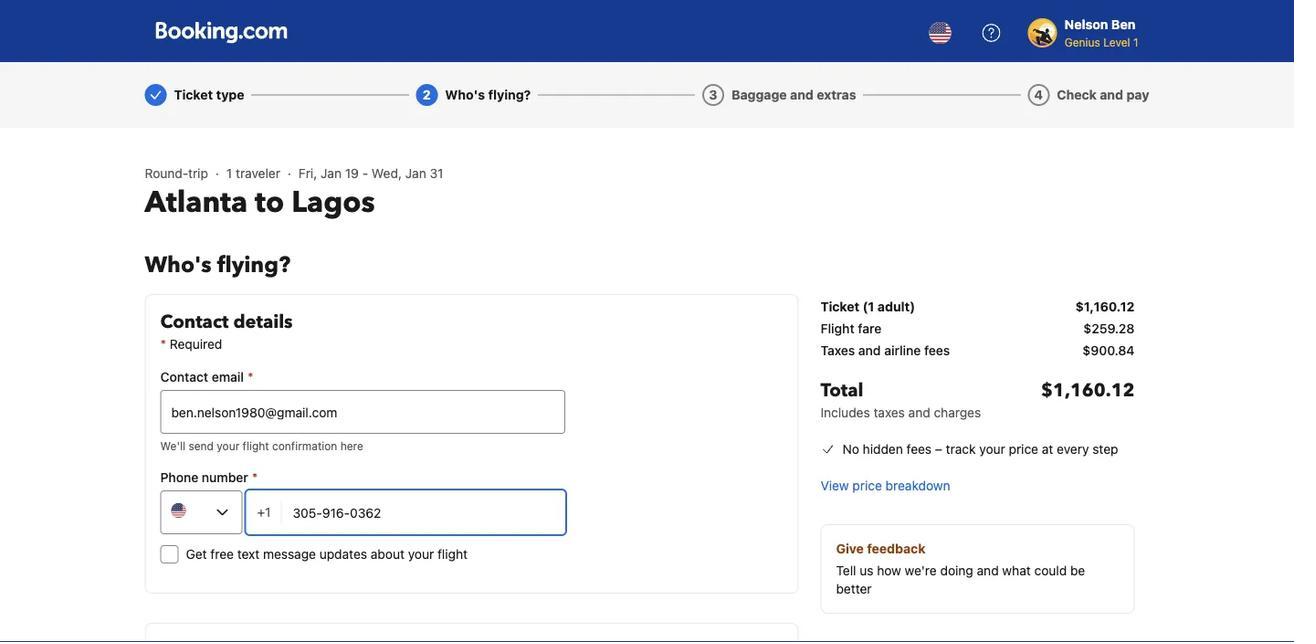 Task type: describe. For each thing, give the bounding box(es) containing it.
text
[[237, 547, 260, 562]]

better
[[836, 581, 872, 596]]

1 vertical spatial price
[[853, 478, 882, 493]]

includes
[[821, 405, 870, 420]]

pay
[[1127, 87, 1149, 102]]

flight inside alert
[[243, 439, 269, 452]]

view price breakdown
[[821, 478, 950, 493]]

2 · from the left
[[288, 166, 291, 181]]

fare
[[858, 321, 882, 336]]

free
[[210, 547, 234, 562]]

no
[[843, 442, 859, 457]]

ticket for ticket (1 adult)
[[821, 299, 860, 314]]

send
[[189, 439, 214, 452]]

breakdown
[[886, 478, 950, 493]]

3
[[709, 87, 718, 102]]

2 horizontal spatial your
[[979, 442, 1005, 457]]

taxes and airline fees
[[821, 343, 950, 358]]

and inside total includes taxes and charges
[[908, 405, 930, 420]]

step
[[1093, 442, 1118, 457]]

trip
[[188, 166, 208, 181]]

check
[[1057, 87, 1097, 102]]

1 · from the left
[[215, 166, 219, 181]]

flight fare
[[821, 321, 882, 336]]

0 horizontal spatial who's flying?
[[145, 250, 291, 280]]

19
[[345, 166, 359, 181]]

feedback
[[867, 541, 926, 556]]

–
[[935, 442, 943, 457]]

we're
[[905, 563, 937, 578]]

contact for contact details
[[160, 310, 229, 335]]

view price breakdown link
[[821, 477, 950, 495]]

row containing ticket (1 adult)
[[821, 294, 1135, 320]]

$1,160.12 for $1,160.12 "cell" associated with ticket (1 adult) "cell"
[[1076, 299, 1135, 314]]

1 horizontal spatial who's flying?
[[445, 87, 531, 102]]

1 horizontal spatial flying?
[[488, 87, 531, 102]]

fees inside cell
[[924, 343, 950, 358]]

adult)
[[878, 299, 915, 314]]

31
[[430, 166, 443, 181]]

traveler
[[236, 166, 280, 181]]

and for taxes
[[858, 343, 881, 358]]

every
[[1057, 442, 1089, 457]]

and for baggage
[[790, 87, 814, 102]]

what
[[1002, 563, 1031, 578]]

wed,
[[372, 166, 402, 181]]

and for check
[[1100, 87, 1123, 102]]

1 horizontal spatial price
[[1009, 442, 1039, 457]]

type
[[216, 87, 244, 102]]

get free text message updates about your flight
[[186, 547, 468, 562]]

confirmation
[[272, 439, 337, 452]]

tell
[[836, 563, 856, 578]]

how
[[877, 563, 901, 578]]

$1,160.12 cell for total cell at the bottom right of page
[[1041, 378, 1135, 422]]

and inside give feedback tell us how we're doing and what could be better
[[977, 563, 999, 578]]

taxes
[[874, 405, 905, 420]]

$259.28 cell
[[1084, 320, 1135, 338]]

view price breakdown element
[[821, 477, 950, 495]]

1 vertical spatial flying?
[[217, 250, 291, 280]]

* for phone number *
[[252, 470, 258, 485]]

about
[[371, 547, 405, 562]]

baggage and extras
[[732, 87, 856, 102]]

your inside alert
[[217, 439, 240, 452]]

doing
[[940, 563, 974, 578]]

ticket for ticket type
[[174, 87, 213, 102]]

row containing flight fare
[[821, 320, 1135, 342]]

2 jan from the left
[[405, 166, 426, 181]]

baggage
[[732, 87, 787, 102]]

airline
[[884, 343, 921, 358]]

nelson ben genius level 1
[[1065, 17, 1139, 48]]

atlanta
[[145, 183, 248, 222]]

level
[[1103, 36, 1130, 48]]

nelson
[[1065, 17, 1108, 32]]

-
[[362, 166, 368, 181]]

contact details required
[[160, 310, 293, 352]]

taxes and airline fees cell
[[821, 342, 950, 360]]

* for contact email *
[[248, 369, 253, 385]]

(1
[[863, 299, 875, 314]]

us
[[860, 563, 874, 578]]

1 inside nelson ben genius level 1
[[1133, 36, 1139, 48]]

ben
[[1112, 17, 1136, 32]]

hidden
[[863, 442, 903, 457]]

$1,160.12 cell for ticket (1 adult) "cell"
[[1076, 298, 1135, 316]]

$259.28
[[1084, 321, 1135, 336]]

give feedback tell us how we're doing and what could be better
[[836, 541, 1085, 596]]

view
[[821, 478, 849, 493]]

lagos
[[292, 183, 375, 222]]



Task type: vqa. For each thing, say whether or not it's contained in the screenshot.
contact to the top
yes



Task type: locate. For each thing, give the bounding box(es) containing it.
phone number *
[[160, 470, 258, 485]]

and left what
[[977, 563, 999, 578]]

0 vertical spatial 1
[[1133, 36, 1139, 48]]

and inside cell
[[858, 343, 881, 358]]

1 row from the top
[[821, 294, 1135, 320]]

$1,160.12 for $1,160.12 "cell" associated with total cell at the bottom right of page
[[1041, 378, 1135, 403]]

total cell
[[821, 378, 981, 422]]

check and pay
[[1057, 87, 1149, 102]]

flight
[[243, 439, 269, 452], [438, 547, 468, 562]]

to
[[255, 183, 284, 222]]

and down fare
[[858, 343, 881, 358]]

who's flying? down atlanta
[[145, 250, 291, 280]]

1 vertical spatial $1,160.12
[[1041, 378, 1135, 403]]

0 horizontal spatial flight
[[243, 439, 269, 452]]

who's down atlanta
[[145, 250, 212, 280]]

0 horizontal spatial price
[[853, 478, 882, 493]]

and right taxes
[[908, 405, 930, 420]]

price left at
[[1009, 442, 1039, 457]]

0 vertical spatial flight
[[243, 439, 269, 452]]

1 vertical spatial *
[[252, 470, 258, 485]]

0 vertical spatial $1,160.12
[[1076, 299, 1135, 314]]

price right view
[[853, 478, 882, 493]]

1 vertical spatial ticket
[[821, 299, 860, 314]]

number
[[202, 470, 248, 485]]

table
[[821, 294, 1135, 429]]

1 horizontal spatial your
[[408, 547, 434, 562]]

1 vertical spatial 1
[[226, 166, 232, 181]]

None email field
[[160, 390, 565, 434]]

$1,160.12 up $259.28
[[1076, 299, 1135, 314]]

1 vertical spatial who's
[[145, 250, 212, 280]]

flight fare cell
[[821, 320, 882, 338]]

$1,160.12 cell up $259.28
[[1076, 298, 1135, 316]]

flying?
[[488, 87, 531, 102], [217, 250, 291, 280]]

ticket type
[[174, 87, 244, 102]]

ticket (1 adult)
[[821, 299, 915, 314]]

round-
[[145, 166, 188, 181]]

1
[[1133, 36, 1139, 48], [226, 166, 232, 181]]

$1,160.12 cell up every
[[1041, 378, 1135, 422]]

could
[[1034, 563, 1067, 578]]

1 inside the round-trip · 1 traveler · fri, jan 19 - wed, jan 31 atlanta to lagos
[[226, 166, 232, 181]]

flight up number
[[243, 439, 269, 452]]

ticket up flight
[[821, 299, 860, 314]]

fees
[[924, 343, 950, 358], [907, 442, 932, 457]]

get
[[186, 547, 207, 562]]

flying? up details
[[217, 250, 291, 280]]

1 vertical spatial $1,160.12 cell
[[1041, 378, 1135, 422]]

your right send
[[217, 439, 240, 452]]

fees left '–'
[[907, 442, 932, 457]]

who's
[[445, 87, 485, 102], [145, 250, 212, 280]]

2 contact from the top
[[160, 369, 208, 385]]

4 row from the top
[[821, 364, 1135, 429]]

message
[[263, 547, 316, 562]]

your
[[217, 439, 240, 452], [979, 442, 1005, 457], [408, 547, 434, 562]]

who's right 2
[[445, 87, 485, 102]]

1 jan from the left
[[321, 166, 342, 181]]

details
[[233, 310, 293, 335]]

1 left traveler at the top of page
[[226, 166, 232, 181]]

row
[[821, 294, 1135, 320], [821, 320, 1135, 342], [821, 342, 1135, 364], [821, 364, 1135, 429]]

your right "track" on the right of the page
[[979, 442, 1005, 457]]

row containing taxes and airline fees
[[821, 342, 1135, 364]]

give
[[836, 541, 864, 556]]

fees right airline
[[924, 343, 950, 358]]

0 horizontal spatial jan
[[321, 166, 342, 181]]

1 horizontal spatial ·
[[288, 166, 291, 181]]

ticket (1 adult) cell
[[821, 298, 915, 316]]

1 vertical spatial who's flying?
[[145, 250, 291, 280]]

we'll
[[160, 439, 185, 452]]

0 vertical spatial *
[[248, 369, 253, 385]]

4
[[1034, 87, 1043, 102]]

1 vertical spatial contact
[[160, 369, 208, 385]]

who's flying? right 2
[[445, 87, 531, 102]]

1 horizontal spatial flight
[[438, 547, 468, 562]]

track
[[946, 442, 976, 457]]

0 horizontal spatial ·
[[215, 166, 219, 181]]

price
[[1009, 442, 1039, 457], [853, 478, 882, 493]]

0 horizontal spatial who's
[[145, 250, 212, 280]]

· right the trip
[[215, 166, 219, 181]]

0 vertical spatial ticket
[[174, 87, 213, 102]]

0 vertical spatial who's flying?
[[445, 87, 531, 102]]

row containing total
[[821, 364, 1135, 429]]

0 vertical spatial $1,160.12 cell
[[1076, 298, 1135, 316]]

0 vertical spatial who's
[[445, 87, 485, 102]]

0 vertical spatial contact
[[160, 310, 229, 335]]

jan
[[321, 166, 342, 181], [405, 166, 426, 181]]

genius
[[1065, 36, 1100, 48]]

1 horizontal spatial 1
[[1133, 36, 1139, 48]]

1 right level
[[1133, 36, 1139, 48]]

at
[[1042, 442, 1053, 457]]

$1,160.12 cell
[[1076, 298, 1135, 316], [1041, 378, 1135, 422]]

updates
[[319, 547, 367, 562]]

we'll send your flight confirmation here alert
[[160, 438, 565, 454]]

flying? right 2
[[488, 87, 531, 102]]

and left extras
[[790, 87, 814, 102]]

email
[[212, 369, 244, 385]]

contact
[[160, 310, 229, 335], [160, 369, 208, 385]]

1 vertical spatial flight
[[438, 547, 468, 562]]

total includes taxes and charges
[[821, 378, 981, 420]]

ticket inside "cell"
[[821, 299, 860, 314]]

$1,160.12 down $900.84 cell
[[1041, 378, 1135, 403]]

ticket
[[174, 87, 213, 102], [821, 299, 860, 314]]

booking.com logo image
[[156, 21, 287, 43], [156, 21, 287, 43]]

contact email *
[[160, 369, 253, 385]]

here
[[340, 439, 363, 452]]

2
[[423, 87, 431, 102]]

jan left 31
[[405, 166, 426, 181]]

ticket left type
[[174, 87, 213, 102]]

phone
[[160, 470, 198, 485]]

contact inside the contact details required
[[160, 310, 229, 335]]

jan left 19
[[321, 166, 342, 181]]

be
[[1070, 563, 1085, 578]]

· left fri,
[[288, 166, 291, 181]]

contact up required
[[160, 310, 229, 335]]

0 horizontal spatial 1
[[226, 166, 232, 181]]

we'll send your flight confirmation here
[[160, 439, 363, 452]]

fri,
[[299, 166, 317, 181]]

1 horizontal spatial ticket
[[821, 299, 860, 314]]

contact for contact email
[[160, 369, 208, 385]]

no hidden fees – track your price at every step
[[843, 442, 1118, 457]]

2 row from the top
[[821, 320, 1135, 342]]

your right about
[[408, 547, 434, 562]]

and
[[790, 87, 814, 102], [1100, 87, 1123, 102], [858, 343, 881, 358], [908, 405, 930, 420], [977, 563, 999, 578]]

1 contact from the top
[[160, 310, 229, 335]]

who's flying?
[[445, 87, 531, 102], [145, 250, 291, 280]]

$1,160.12
[[1076, 299, 1135, 314], [1041, 378, 1135, 403]]

flight down phone number phone field
[[438, 547, 468, 562]]

0 vertical spatial fees
[[924, 343, 950, 358]]

0 horizontal spatial flying?
[[217, 250, 291, 280]]

Phone number telephone field
[[282, 490, 565, 534]]

1 vertical spatial fees
[[907, 442, 932, 457]]

taxes
[[821, 343, 855, 358]]

extras
[[817, 87, 856, 102]]

+1
[[257, 505, 271, 520]]

table containing total
[[821, 294, 1135, 429]]

1 horizontal spatial jan
[[405, 166, 426, 181]]

*
[[248, 369, 253, 385], [252, 470, 258, 485]]

3 row from the top
[[821, 342, 1135, 364]]

and left pay
[[1100, 87, 1123, 102]]

$900.84 cell
[[1083, 342, 1135, 360]]

round-trip · 1 traveler · fri, jan 19 - wed, jan 31 atlanta to lagos
[[145, 166, 443, 222]]

* right email
[[248, 369, 253, 385]]

* right number
[[252, 470, 258, 485]]

1 horizontal spatial who's
[[445, 87, 485, 102]]

$900.84
[[1083, 343, 1135, 358]]

contact down required
[[160, 369, 208, 385]]

charges
[[934, 405, 981, 420]]

0 vertical spatial price
[[1009, 442, 1039, 457]]

0 horizontal spatial your
[[217, 439, 240, 452]]

flight
[[821, 321, 855, 336]]

0 vertical spatial flying?
[[488, 87, 531, 102]]

0 horizontal spatial ticket
[[174, 87, 213, 102]]

total
[[821, 378, 864, 403]]

required
[[170, 337, 222, 352]]



